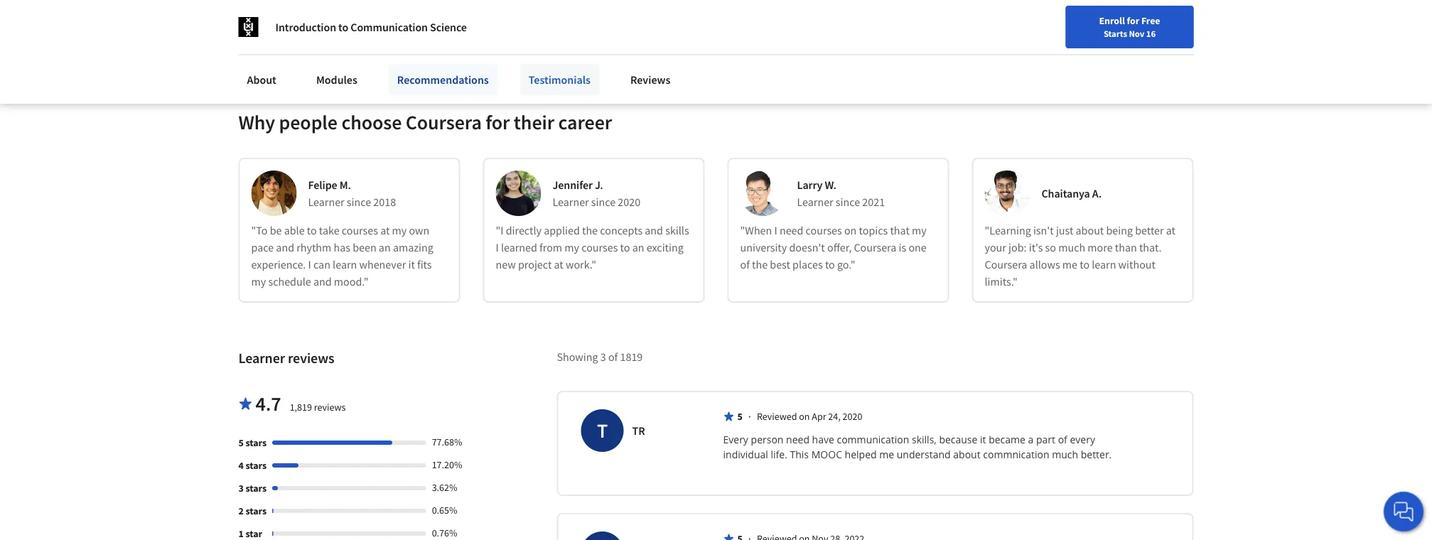 Task type: vqa. For each thing, say whether or not it's contained in the screenshot.
exciting
yes



Task type: describe. For each thing, give the bounding box(es) containing it.
better.
[[1081, 448, 1112, 462]]

i inside "i directly applied the concepts and skills i learned from my courses to an exciting new project at work."
[[496, 241, 499, 255]]

learned
[[501, 241, 537, 255]]

enroll for free starts nov 16
[[1099, 14, 1160, 39]]

science
[[430, 20, 467, 34]]

of inside every person need have communication skills, because it became a part of every individual life. this mooc helped me understand about commnication much better.
[[1058, 433, 1068, 447]]

to right introduction
[[338, 20, 348, 34]]

own
[[409, 223, 430, 238]]

their
[[514, 110, 555, 135]]

find
[[1038, 16, 1056, 29]]

need for courses
[[780, 223, 804, 238]]

16
[[1146, 28, 1156, 39]]

6
[[276, 22, 281, 35]]

77.68%
[[432, 436, 462, 449]]

being
[[1106, 223, 1133, 238]]

2 stars
[[238, 505, 267, 518]]

the inside "when i need courses on topics that my university doesn't offer, coursera is one of the best places to go."
[[752, 258, 768, 272]]

english button
[[1134, 0, 1220, 46]]

skills
[[665, 223, 689, 238]]

fits
[[417, 258, 432, 272]]

reviewed on apr 24, 2020
[[757, 410, 863, 423]]

my inside "i directly applied the concepts and skills i learned from my courses to an exciting new project at work."
[[565, 241, 579, 255]]

best
[[770, 258, 790, 272]]

larry
[[797, 178, 823, 192]]

skills,
[[912, 433, 937, 447]]

apr
[[812, 410, 826, 423]]

reviews
[[630, 73, 671, 87]]

show 6 more button
[[238, 16, 317, 41]]

me inside every person need have communication skills, because it became a part of every individual life. this mooc helped me understand about commnication much better.
[[879, 448, 894, 462]]

0 horizontal spatial 3
[[238, 482, 244, 495]]

to inside "i directly applied the concepts and skills i learned from my courses to an exciting new project at work."
[[620, 241, 630, 255]]

tr
[[632, 424, 645, 438]]

modules
[[316, 73, 357, 87]]

an inside "i directly applied the concepts and skills i learned from my courses to an exciting new project at work."
[[632, 241, 644, 255]]

about inside "learning isn't just about being better at your job: it's so much more than that. coursera allows me to learn without limits."
[[1076, 223, 1104, 238]]

individual
[[723, 448, 768, 462]]

0 horizontal spatial on
[[799, 410, 810, 423]]

can
[[313, 258, 330, 272]]

than
[[1115, 241, 1137, 255]]

testimonials link
[[520, 64, 599, 95]]

university
[[740, 241, 787, 255]]

experience.
[[251, 258, 306, 272]]

so
[[1045, 241, 1056, 255]]

more inside button
[[283, 22, 306, 35]]

choose
[[342, 110, 402, 135]]

every
[[1070, 433, 1095, 447]]

has
[[334, 241, 350, 255]]

pace
[[251, 241, 274, 255]]

24,
[[828, 410, 841, 423]]

learner for felipe
[[308, 195, 345, 209]]

need for have
[[786, 433, 810, 447]]

stars for 4 stars
[[246, 459, 267, 472]]

stars for 2 stars
[[246, 505, 267, 518]]

allows
[[1030, 258, 1060, 272]]

job:
[[1009, 241, 1027, 255]]

directly
[[506, 223, 542, 238]]

j.
[[595, 178, 603, 192]]

learn for more
[[1092, 258, 1116, 272]]

5 for 5
[[738, 410, 743, 423]]

places
[[793, 258, 823, 272]]

w.
[[825, 178, 837, 192]]

0 horizontal spatial of
[[608, 350, 618, 364]]

more inside "learning isn't just about being better at your job: it's so much more than that. coursera allows me to learn without limits."
[[1088, 241, 1113, 255]]

about inside every person need have communication skills, because it became a part of every individual life. this mooc helped me understand about commnication much better.
[[953, 448, 981, 462]]

learner for larry
[[797, 195, 834, 209]]

the inside "i directly applied the concepts and skills i learned from my courses to an exciting new project at work."
[[582, 223, 598, 238]]

have
[[812, 433, 834, 447]]

courses inside "to be able to take courses at my own pace and rhythm has been an amazing experience. i can learn whenever it fits my schedule and mood."
[[342, 223, 378, 238]]

17.20%
[[432, 459, 462, 472]]

rhythm
[[297, 241, 331, 255]]

chat with us image
[[1393, 500, 1415, 523]]

"when i need courses on topics that my university doesn't offer, coursera is one of the best places to go."
[[740, 223, 927, 272]]

communication
[[837, 433, 909, 447]]

my inside "when i need courses on topics that my university doesn't offer, coursera is one of the best places to go."
[[912, 223, 927, 238]]

to inside "learning isn't just about being better at your job: it's so much more than that. coursera allows me to learn without limits."
[[1080, 258, 1090, 272]]

1 horizontal spatial and
[[313, 275, 332, 289]]

it inside every person need have communication skills, because it became a part of every individual life. this mooc helped me understand about commnication much better.
[[980, 433, 986, 447]]

4 stars
[[238, 459, 267, 472]]

from
[[540, 241, 562, 255]]

0 horizontal spatial for
[[486, 110, 510, 135]]

whenever
[[359, 258, 406, 272]]

2020 for jennifer j. learner since 2020
[[618, 195, 641, 209]]

mood."
[[334, 275, 369, 289]]

1 vertical spatial and
[[276, 241, 294, 255]]

learn for has
[[333, 258, 357, 272]]

take
[[319, 223, 339, 238]]

learner for jennifer
[[553, 195, 589, 209]]

on inside "when i need courses on topics that my university doesn't offer, coursera is one of the best places to go."
[[844, 223, 857, 238]]

every person need have communication skills, because it became a part of every individual life. this mooc helped me understand about commnication much better.
[[723, 433, 1112, 462]]

0 horizontal spatial coursera
[[406, 110, 482, 135]]

work."
[[566, 258, 596, 272]]

starts
[[1104, 28, 1127, 39]]

doesn't
[[789, 241, 825, 255]]

a
[[1028, 433, 1034, 447]]

introduction to communication science
[[275, 20, 467, 34]]

"when
[[740, 223, 772, 238]]

since for j.
[[591, 195, 616, 209]]

"to
[[251, 223, 268, 238]]

felipe
[[308, 178, 337, 192]]

career
[[558, 110, 612, 135]]

introduction
[[275, 20, 336, 34]]

my down experience.
[[251, 275, 266, 289]]

free
[[1142, 14, 1160, 27]]

it's
[[1029, 241, 1043, 255]]

much inside every person need have communication skills, because it became a part of every individual life. this mooc helped me understand about commnication much better.
[[1052, 448, 1078, 462]]

i inside "to be able to take courses at my own pace and rhythm has been an amazing experience. i can learn whenever it fits my schedule and mood."
[[308, 258, 311, 272]]

nov
[[1129, 28, 1145, 39]]

project
[[518, 258, 552, 272]]

that.
[[1139, 241, 1162, 255]]

new
[[496, 258, 516, 272]]

courses inside "i directly applied the concepts and skills i learned from my courses to an exciting new project at work."
[[582, 241, 618, 255]]

at for better
[[1166, 223, 1176, 238]]

"i directly applied the concepts and skills i learned from my courses to an exciting new project at work."
[[496, 223, 689, 272]]

go."
[[837, 258, 856, 272]]

2021
[[863, 195, 885, 209]]

jennifer j. learner since 2020
[[553, 178, 641, 209]]



Task type: locate. For each thing, give the bounding box(es) containing it.
coursera inside "learning isn't just about being better at your job: it's so much more than that. coursera allows me to learn without limits."
[[985, 258, 1027, 272]]

2 horizontal spatial at
[[1166, 223, 1176, 238]]

person
[[751, 433, 784, 447]]

one
[[909, 241, 927, 255]]

an
[[379, 241, 391, 255], [632, 241, 644, 255]]

more left the than
[[1088, 241, 1113, 255]]

chaitanya a.
[[1042, 186, 1102, 201]]

0 horizontal spatial your
[[985, 241, 1006, 255]]

1 vertical spatial much
[[1052, 448, 1078, 462]]

0 horizontal spatial about
[[953, 448, 981, 462]]

learner down larry
[[797, 195, 834, 209]]

1 horizontal spatial at
[[554, 258, 564, 272]]

since down the w.
[[836, 195, 860, 209]]

3 stars from the top
[[246, 482, 267, 495]]

1 horizontal spatial courses
[[582, 241, 618, 255]]

at inside "to be able to take courses at my own pace and rhythm has been an amazing experience. i can learn whenever it fits my schedule and mood."
[[380, 223, 390, 238]]

about link
[[238, 64, 285, 95]]

0 horizontal spatial learn
[[333, 258, 357, 272]]

1 vertical spatial of
[[608, 350, 618, 364]]

to right allows
[[1080, 258, 1090, 272]]

2020 inside the jennifer j. learner since 2020
[[618, 195, 641, 209]]

1 since from the left
[[347, 195, 371, 209]]

2 horizontal spatial coursera
[[985, 258, 1027, 272]]

2020
[[618, 195, 641, 209], [843, 410, 863, 423]]

to inside "to be able to take courses at my own pace and rhythm has been an amazing experience. i can learn whenever it fits my schedule and mood."
[[307, 223, 317, 238]]

it left fits
[[408, 258, 415, 272]]

1 vertical spatial for
[[486, 110, 510, 135]]

collection element
[[230, 0, 1202, 64]]

courses up been
[[342, 223, 378, 238]]

and up exciting
[[645, 223, 663, 238]]

part
[[1036, 433, 1056, 447]]

0 horizontal spatial 5
[[238, 437, 244, 450]]

just
[[1056, 223, 1074, 238]]

2 horizontal spatial courses
[[806, 223, 842, 238]]

and up experience.
[[276, 241, 294, 255]]

since for m.
[[347, 195, 371, 209]]

1 horizontal spatial on
[[844, 223, 857, 238]]

my left own
[[392, 223, 407, 238]]

my up work."
[[565, 241, 579, 255]]

0 vertical spatial need
[[780, 223, 804, 238]]

m.
[[340, 178, 351, 192]]

0 vertical spatial your
[[1058, 16, 1077, 29]]

since down m.
[[347, 195, 371, 209]]

amazing
[[393, 241, 433, 255]]

0 horizontal spatial at
[[380, 223, 390, 238]]

0 vertical spatial the
[[582, 223, 598, 238]]

reviews for learner reviews
[[288, 350, 334, 367]]

i inside "when i need courses on topics that my university doesn't offer, coursera is one of the best places to go."
[[774, 223, 777, 238]]

learn down has
[[333, 258, 357, 272]]

0 horizontal spatial and
[[276, 241, 294, 255]]

3 stars
[[238, 482, 267, 495]]

3.62%
[[432, 481, 457, 494]]

to
[[338, 20, 348, 34], [307, 223, 317, 238], [620, 241, 630, 255], [825, 258, 835, 272], [1080, 258, 1090, 272]]

an up whenever
[[379, 241, 391, 255]]

stars up the 2 stars
[[246, 482, 267, 495]]

0 vertical spatial me
[[1063, 258, 1078, 272]]

1 horizontal spatial 5
[[738, 410, 743, 423]]

topics
[[859, 223, 888, 238]]

4 stars from the top
[[246, 505, 267, 518]]

an inside "to be able to take courses at my own pace and rhythm has been an amazing experience. i can learn whenever it fits my schedule and mood."
[[379, 241, 391, 255]]

4
[[238, 459, 244, 472]]

since inside larry w. learner since 2021
[[836, 195, 860, 209]]

2 vertical spatial coursera
[[985, 258, 1027, 272]]

chaitanya
[[1042, 186, 1090, 201]]

2 horizontal spatial of
[[1058, 433, 1068, 447]]

to down concepts
[[620, 241, 630, 255]]

2 vertical spatial of
[[1058, 433, 1068, 447]]

learner down felipe
[[308, 195, 345, 209]]

1 an from the left
[[379, 241, 391, 255]]

and inside "i directly applied the concepts and skills i learned from my courses to an exciting new project at work."
[[645, 223, 663, 238]]

i
[[774, 223, 777, 238], [496, 241, 499, 255], [308, 258, 311, 272]]

0 horizontal spatial 2020
[[618, 195, 641, 209]]

schedule
[[268, 275, 311, 289]]

1 vertical spatial coursera
[[854, 241, 897, 255]]

at down from
[[554, 258, 564, 272]]

1 vertical spatial the
[[752, 258, 768, 272]]

i down "i at the top left of the page
[[496, 241, 499, 255]]

larry w. learner since 2021
[[797, 178, 885, 209]]

why people choose coursera for their career
[[238, 110, 612, 135]]

learner inside the jennifer j. learner since 2020
[[553, 195, 589, 209]]

to inside "when i need courses on topics that my university doesn't offer, coursera is one of the best places to go."
[[825, 258, 835, 272]]

applied
[[544, 223, 580, 238]]

me down "communication"
[[879, 448, 894, 462]]

about right just
[[1076, 223, 1104, 238]]

1 horizontal spatial for
[[1127, 14, 1140, 27]]

understand
[[897, 448, 951, 462]]

reviews right 1,819
[[314, 401, 346, 414]]

1 horizontal spatial me
[[1063, 258, 1078, 272]]

1 vertical spatial me
[[879, 448, 894, 462]]

1 horizontal spatial it
[[980, 433, 986, 447]]

2 since from the left
[[591, 195, 616, 209]]

1 vertical spatial on
[[799, 410, 810, 423]]

1 horizontal spatial the
[[752, 258, 768, 272]]

courses up offer,
[[806, 223, 842, 238]]

me right allows
[[1063, 258, 1078, 272]]

courses up work."
[[582, 241, 618, 255]]

more right 6
[[283, 22, 306, 35]]

1 horizontal spatial of
[[740, 258, 750, 272]]

i left the can
[[308, 258, 311, 272]]

reviews for 1,819 reviews
[[314, 401, 346, 414]]

1 stars from the top
[[246, 437, 267, 450]]

1819
[[620, 350, 643, 364]]

on up offer,
[[844, 223, 857, 238]]

1 horizontal spatial 3
[[601, 350, 606, 364]]

mooc
[[812, 448, 842, 462]]

1 horizontal spatial your
[[1058, 16, 1077, 29]]

2020 right 24,
[[843, 410, 863, 423]]

0 horizontal spatial courses
[[342, 223, 378, 238]]

"to be able to take courses at my own pace and rhythm has been an amazing experience. i can learn whenever it fits my schedule and mood."
[[251, 223, 433, 289]]

stars for 3 stars
[[246, 482, 267, 495]]

2 horizontal spatial since
[[836, 195, 860, 209]]

of inside "when i need courses on topics that my university doesn't offer, coursera is one of the best places to go."
[[740, 258, 750, 272]]

0 horizontal spatial the
[[582, 223, 598, 238]]

at for courses
[[380, 223, 390, 238]]

much
[[1059, 241, 1086, 255], [1052, 448, 1078, 462]]

at inside "i directly applied the concepts and skills i learned from my courses to an exciting new project at work."
[[554, 258, 564, 272]]

2020 up concepts
[[618, 195, 641, 209]]

felipe m. learner since 2018
[[308, 178, 396, 209]]

2 vertical spatial and
[[313, 275, 332, 289]]

be
[[270, 223, 282, 238]]

need up the this
[[786, 433, 810, 447]]

t
[[597, 419, 608, 443]]

2 an from the left
[[632, 241, 644, 255]]

0 vertical spatial 5
[[738, 410, 743, 423]]

need inside "when i need courses on topics that my university doesn't offer, coursera is one of the best places to go."
[[780, 223, 804, 238]]

None search field
[[203, 9, 544, 37]]

testimonials
[[529, 73, 591, 87]]

my up the one
[[912, 223, 927, 238]]

1 vertical spatial 2020
[[843, 410, 863, 423]]

0 vertical spatial reviews
[[288, 350, 334, 367]]

since down j.
[[591, 195, 616, 209]]

0 vertical spatial i
[[774, 223, 777, 238]]

1 horizontal spatial about
[[1076, 223, 1104, 238]]

0 horizontal spatial me
[[879, 448, 894, 462]]

1 vertical spatial 3
[[238, 482, 244, 495]]

of down university
[[740, 258, 750, 272]]

2 horizontal spatial i
[[774, 223, 777, 238]]

able
[[284, 223, 305, 238]]

1 vertical spatial 5
[[238, 437, 244, 450]]

to left go."
[[825, 258, 835, 272]]

0 vertical spatial much
[[1059, 241, 1086, 255]]

1 vertical spatial more
[[1088, 241, 1113, 255]]

of left 1819
[[608, 350, 618, 364]]

learner inside larry w. learner since 2021
[[797, 195, 834, 209]]

2 learn from the left
[[1092, 258, 1116, 272]]

0.76%
[[432, 527, 457, 540]]

1 vertical spatial it
[[980, 433, 986, 447]]

of
[[740, 258, 750, 272], [608, 350, 618, 364], [1058, 433, 1068, 447]]

offer,
[[827, 241, 852, 255]]

because
[[939, 433, 978, 447]]

4.7
[[256, 392, 281, 416]]

coursera inside "when i need courses on topics that my university doesn't offer, coursera is one of the best places to go."
[[854, 241, 897, 255]]

1 horizontal spatial learn
[[1092, 258, 1116, 272]]

0 horizontal spatial more
[[283, 22, 306, 35]]

2020 for reviewed on apr 24, 2020
[[843, 410, 863, 423]]

1 vertical spatial your
[[985, 241, 1006, 255]]

"learning isn't just about being better at your job: it's so much more than that. coursera allows me to learn without limits."
[[985, 223, 1176, 289]]

much down just
[[1059, 241, 1086, 255]]

2
[[238, 505, 244, 518]]

courses inside "when i need courses on topics that my university doesn't offer, coursera is one of the best places to go."
[[806, 223, 842, 238]]

0 vertical spatial 2020
[[618, 195, 641, 209]]

i right "when at the right of the page
[[774, 223, 777, 238]]

0 horizontal spatial it
[[408, 258, 415, 272]]

at right better
[[1166, 223, 1176, 238]]

to up rhythm
[[307, 223, 317, 238]]

stars right 2
[[246, 505, 267, 518]]

1 horizontal spatial more
[[1088, 241, 1113, 255]]

learner inside felipe m. learner since 2018
[[308, 195, 345, 209]]

that
[[890, 223, 910, 238]]

1,819
[[290, 401, 312, 414]]

your down "learning
[[985, 241, 1006, 255]]

stars
[[246, 437, 267, 450], [246, 459, 267, 472], [246, 482, 267, 495], [246, 505, 267, 518]]

3 down 4
[[238, 482, 244, 495]]

learn inside "to be able to take courses at my own pace and rhythm has been an amazing experience. i can learn whenever it fits my schedule and mood."
[[333, 258, 357, 272]]

coursera down recommendations link at the left of the page
[[406, 110, 482, 135]]

it left the "became"
[[980, 433, 986, 447]]

and down the can
[[313, 275, 332, 289]]

1 vertical spatial i
[[496, 241, 499, 255]]

stars up "4 stars"
[[246, 437, 267, 450]]

without
[[1119, 258, 1156, 272]]

need up doesn't
[[780, 223, 804, 238]]

for up nov
[[1127, 14, 1140, 27]]

since
[[347, 195, 371, 209], [591, 195, 616, 209], [836, 195, 860, 209]]

0.65%
[[432, 504, 457, 517]]

0 horizontal spatial i
[[308, 258, 311, 272]]

the right applied
[[582, 223, 598, 238]]

2 horizontal spatial and
[[645, 223, 663, 238]]

learn down the than
[[1092, 258, 1116, 272]]

3
[[601, 350, 606, 364], [238, 482, 244, 495]]

5 stars
[[238, 437, 267, 450]]

0 horizontal spatial an
[[379, 241, 391, 255]]

reviews link
[[622, 64, 679, 95]]

1 horizontal spatial since
[[591, 195, 616, 209]]

coursera
[[406, 110, 482, 135], [854, 241, 897, 255], [985, 258, 1027, 272]]

communication
[[351, 20, 428, 34]]

of right part
[[1058, 433, 1068, 447]]

new
[[1079, 16, 1098, 29]]

helped
[[845, 448, 877, 462]]

0 vertical spatial of
[[740, 258, 750, 272]]

1 horizontal spatial 2020
[[843, 410, 863, 423]]

enroll
[[1099, 14, 1125, 27]]

much inside "learning isn't just about being better at your job: it's so much more than that. coursera allows me to learn without limits."
[[1059, 241, 1086, 255]]

0 vertical spatial about
[[1076, 223, 1104, 238]]

5 up every
[[738, 410, 743, 423]]

stars right 4
[[246, 459, 267, 472]]

5 for 5 stars
[[238, 437, 244, 450]]

find your new career link
[[1031, 14, 1134, 32]]

for left their
[[486, 110, 510, 135]]

2 stars from the top
[[246, 459, 267, 472]]

1 learn from the left
[[333, 258, 357, 272]]

on
[[844, 223, 857, 238], [799, 410, 810, 423]]

much down every
[[1052, 448, 1078, 462]]

1 vertical spatial reviews
[[314, 401, 346, 414]]

why
[[238, 110, 275, 135]]

an down concepts
[[632, 241, 644, 255]]

0 vertical spatial 3
[[601, 350, 606, 364]]

is
[[899, 241, 906, 255]]

1 vertical spatial need
[[786, 433, 810, 447]]

1 horizontal spatial coursera
[[854, 241, 897, 255]]

the down university
[[752, 258, 768, 272]]

learn inside "learning isn't just about being better at your job: it's so much more than that. coursera allows me to learn without limits."
[[1092, 258, 1116, 272]]

1 vertical spatial about
[[953, 448, 981, 462]]

need
[[780, 223, 804, 238], [786, 433, 810, 447]]

2 vertical spatial i
[[308, 258, 311, 272]]

0 vertical spatial more
[[283, 22, 306, 35]]

since inside felipe m. learner since 2018
[[347, 195, 371, 209]]

need inside every person need have communication skills, because it became a part of every individual life. this mooc helped me understand about commnication much better.
[[786, 433, 810, 447]]

university of amsterdam image
[[238, 17, 258, 37]]

0 vertical spatial it
[[408, 258, 415, 272]]

0 vertical spatial on
[[844, 223, 857, 238]]

coursera down topics
[[854, 241, 897, 255]]

reviews up 1,819 reviews
[[288, 350, 334, 367]]

at down 2018
[[380, 223, 390, 238]]

"learning
[[985, 223, 1031, 238]]

it inside "to be able to take courses at my own pace and rhythm has been an amazing experience. i can learn whenever it fits my schedule and mood."
[[408, 258, 415, 272]]

a.
[[1092, 186, 1102, 201]]

0 horizontal spatial since
[[347, 195, 371, 209]]

every
[[723, 433, 748, 447]]

since for w.
[[836, 195, 860, 209]]

3 since from the left
[[836, 195, 860, 209]]

stars for 5 stars
[[246, 437, 267, 450]]

for inside enroll for free starts nov 16
[[1127, 14, 1140, 27]]

your inside "learning isn't just about being better at your job: it's so much more than that. coursera allows me to learn without limits."
[[985, 241, 1006, 255]]

since inside the jennifer j. learner since 2020
[[591, 195, 616, 209]]

learner up 4.7
[[238, 350, 285, 367]]

1 horizontal spatial an
[[632, 241, 644, 255]]

career
[[1100, 16, 1127, 29]]

about down because
[[953, 448, 981, 462]]

coursera up limits."
[[985, 258, 1027, 272]]

3 right showing
[[601, 350, 606, 364]]

courses
[[342, 223, 378, 238], [806, 223, 842, 238], [582, 241, 618, 255]]

more
[[283, 22, 306, 35], [1088, 241, 1113, 255]]

at inside "learning isn't just about being better at your job: it's so much more than that. coursera allows me to learn without limits."
[[1166, 223, 1176, 238]]

learner down jennifer
[[553, 195, 589, 209]]

1 horizontal spatial i
[[496, 241, 499, 255]]

concepts
[[600, 223, 643, 238]]

0 vertical spatial and
[[645, 223, 663, 238]]

on left apr
[[799, 410, 810, 423]]

0 vertical spatial for
[[1127, 14, 1140, 27]]

your right find
[[1058, 16, 1077, 29]]

0 vertical spatial coursera
[[406, 110, 482, 135]]

5 up 4
[[238, 437, 244, 450]]

me inside "learning isn't just about being better at your job: it's so much more than that. coursera allows me to learn without limits."
[[1063, 258, 1078, 272]]

recommendations link
[[389, 64, 497, 95]]



